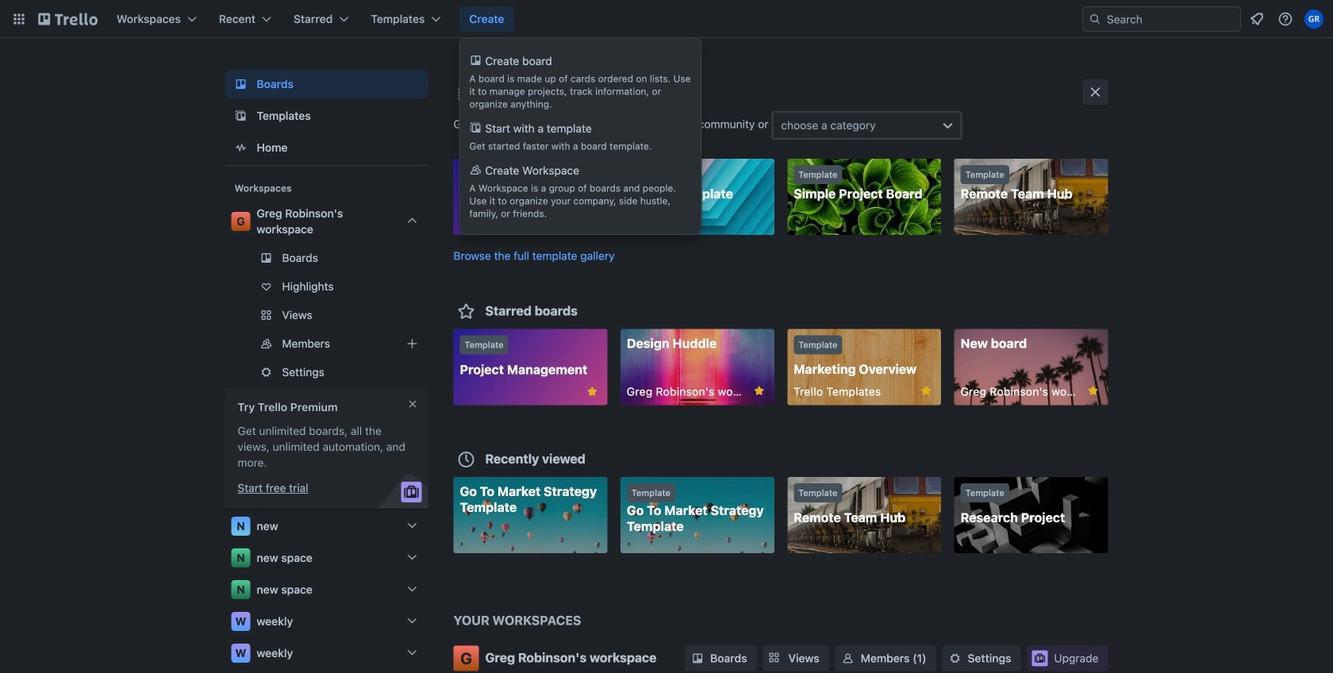 Task type: vqa. For each thing, say whether or not it's contained in the screenshot.
second sm image
yes



Task type: describe. For each thing, give the bounding box(es) containing it.
search image
[[1089, 13, 1102, 25]]

1 horizontal spatial click to unstar this board. it will be removed from your starred list. image
[[752, 384, 767, 398]]

greg robinson (gregrobinson96) image
[[1305, 10, 1324, 29]]

click to unstar this board. it will be removed from your starred list. image
[[919, 384, 934, 398]]

primary element
[[0, 0, 1333, 38]]

2 sm image from the left
[[947, 650, 963, 666]]

Search field
[[1083, 6, 1241, 32]]

sm image
[[690, 650, 706, 666]]

back to home image
[[38, 6, 98, 32]]



Task type: locate. For each thing, give the bounding box(es) containing it.
1 sm image from the left
[[840, 650, 856, 666]]

0 horizontal spatial sm image
[[840, 650, 856, 666]]

sm image
[[840, 650, 856, 666], [947, 650, 963, 666]]

add image
[[403, 334, 422, 353]]

template board image
[[231, 106, 250, 125]]

home image
[[231, 138, 250, 157]]

1 horizontal spatial sm image
[[947, 650, 963, 666]]

board image
[[231, 75, 250, 94]]

0 notifications image
[[1248, 10, 1267, 29]]

click to unstar this board. it will be removed from your starred list. image
[[752, 384, 767, 398], [585, 385, 600, 399]]

0 horizontal spatial click to unstar this board. it will be removed from your starred list. image
[[585, 385, 600, 399]]

open information menu image
[[1278, 11, 1294, 27]]



